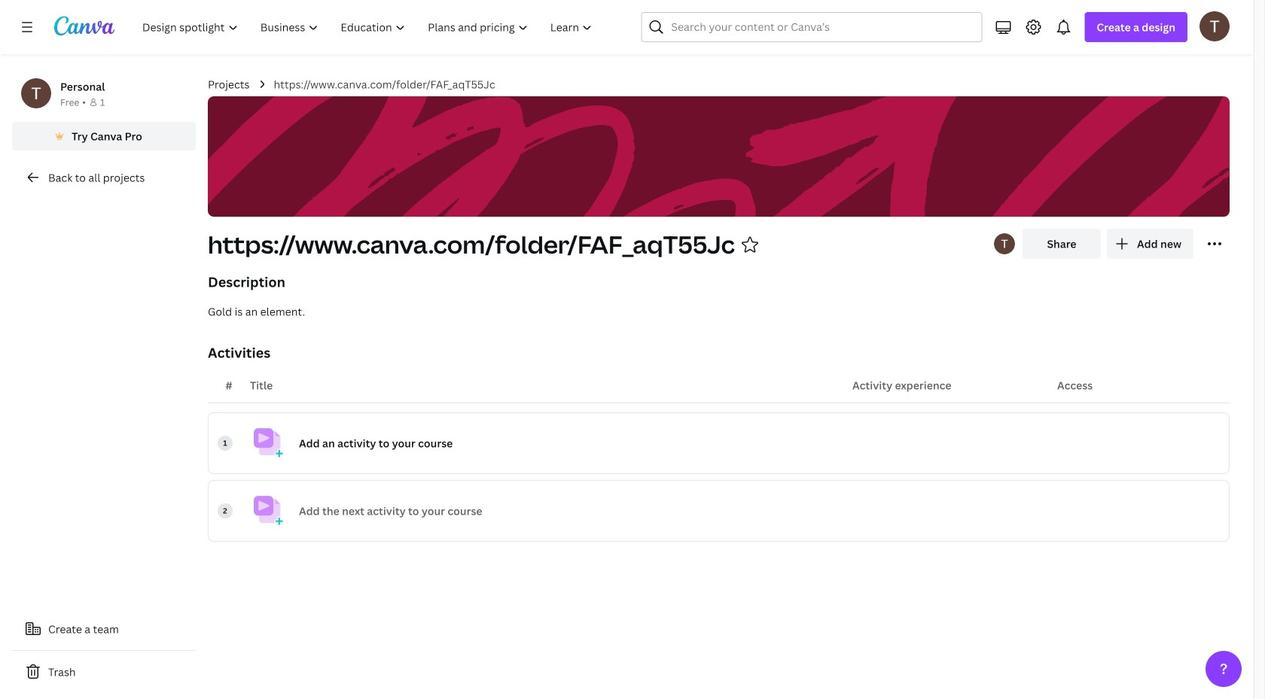 Task type: vqa. For each thing, say whether or not it's contained in the screenshot.
10.0s button
no



Task type: locate. For each thing, give the bounding box(es) containing it.
None search field
[[641, 12, 982, 42]]

top level navigation element
[[133, 12, 605, 42]]

terry turtle image
[[1200, 11, 1230, 41]]

0 vertical spatial row
[[208, 413, 1230, 474]]

2 row from the top
[[208, 480, 1230, 542]]

1 vertical spatial row
[[208, 480, 1230, 542]]

row
[[208, 413, 1230, 474], [208, 480, 1230, 542]]



Task type: describe. For each thing, give the bounding box(es) containing it.
1 row from the top
[[208, 413, 1230, 474]]

Search search field
[[671, 13, 952, 41]]



